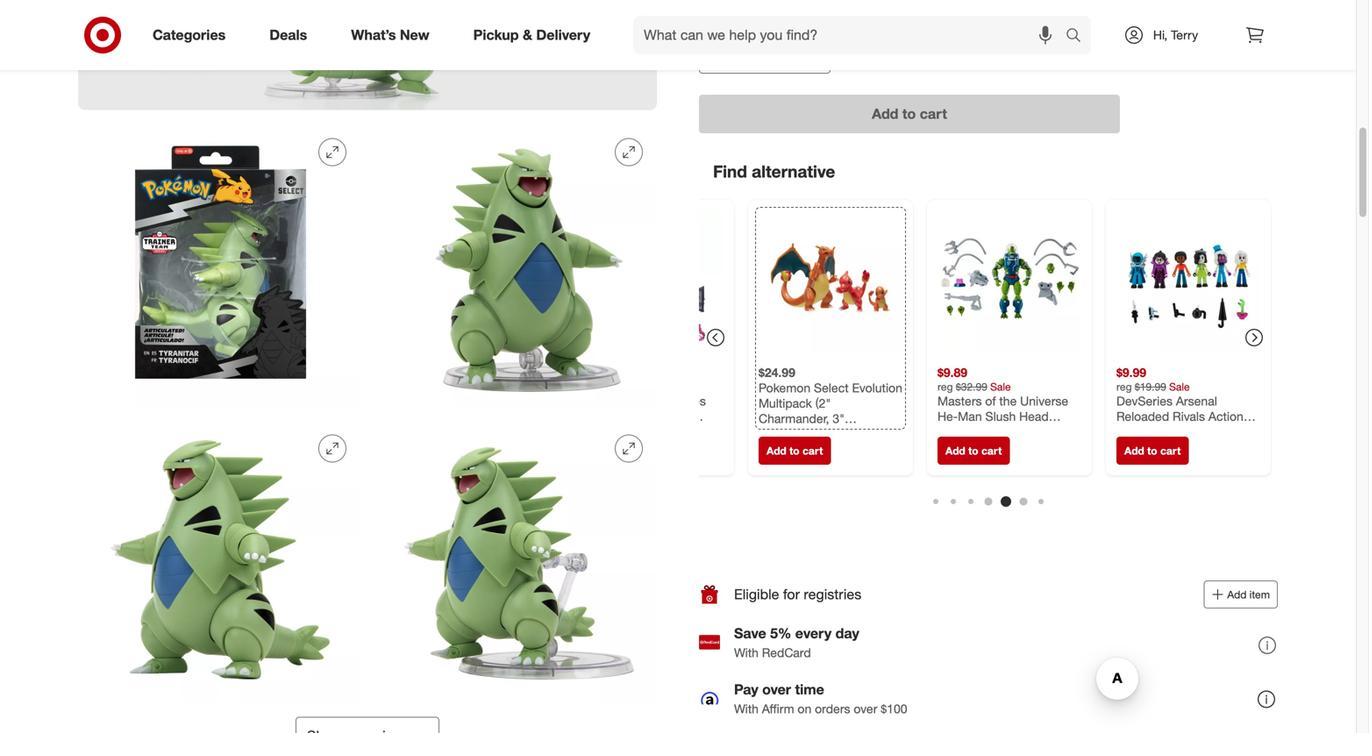 Task type: vqa. For each thing, say whether or not it's contained in the screenshot.
Notify
yes



Task type: locate. For each thing, give the bounding box(es) containing it.
2 with from the top
[[734, 701, 759, 717]]

pok&#233;mon select trainer team tyranitar 6&#34; action figure (target exclusive), 4 of 20 image
[[375, 124, 657, 407]]

out of stock
[[699, 16, 781, 33]]

add
[[872, 105, 899, 122], [767, 444, 787, 457], [946, 444, 966, 457], [1125, 444, 1145, 457], [1228, 588, 1247, 601]]

charizard)
[[759, 442, 815, 457]]

pickup & delivery link
[[459, 16, 612, 54]]

eligible for registries
[[734, 586, 862, 603]]

hi, terry
[[1154, 27, 1199, 43]]

universe
[[1020, 393, 1069, 409]]

exclusive)
[[658, 424, 713, 439]]

action right "rivals"
[[1209, 409, 1244, 424]]

1 horizontal spatial over
[[854, 701, 878, 717]]

add for $9.89 reg $32.99 sale masters of the universe he-man slush head action figure
[[946, 444, 966, 457]]

back
[[800, 53, 823, 66]]

of left the
[[986, 393, 996, 409]]

1 horizontal spatial $9.99
[[1117, 365, 1147, 380]]

reg inside $9.99 reg marvel legends series scarlet witch action figure (target exclusive)
[[580, 380, 595, 393]]

add down reloaded
[[1125, 444, 1145, 457]]

$9.99 inside $9.99 reg marvel legends series scarlet witch action figure (target exclusive)
[[580, 365, 610, 380]]

add item button
[[1204, 581, 1278, 609]]

out
[[699, 16, 723, 33]]

save
[[734, 625, 767, 642]]

what's new link
[[336, 16, 452, 54]]

0 vertical spatial with
[[734, 645, 759, 660]]

2 $9.99 from the left
[[1117, 365, 1147, 380]]

sale right $19.99
[[1170, 380, 1190, 393]]

1 with from the top
[[734, 645, 759, 660]]

reg
[[580, 380, 595, 393], [938, 380, 953, 393], [1117, 380, 1132, 393]]

add down charmeleon, at the right of the page
[[767, 444, 787, 457]]

cart for $9.99 reg $19.99 sale devseries arsenal reloaded rivals action figure set
[[1161, 444, 1181, 457]]

add to cart
[[872, 105, 947, 122], [767, 444, 823, 457], [946, 444, 1002, 457], [1125, 444, 1181, 457]]

reg inside the $9.89 reg $32.99 sale masters of the universe he-man slush head action figure
[[938, 380, 953, 393]]

2 sale from the left
[[1170, 380, 1190, 393]]

masters
[[938, 393, 982, 409]]

4.5"
[[832, 426, 855, 442]]

$9.99
[[580, 365, 610, 380], [1117, 365, 1147, 380]]

1 reg from the left
[[580, 380, 595, 393]]

1 vertical spatial over
[[854, 701, 878, 717]]

1 horizontal spatial figure
[[976, 424, 1010, 439]]

evolution
[[852, 380, 903, 395]]

$9.99 inside $9.99 reg $19.99 sale devseries arsenal reloaded rivals action figure set
[[1117, 365, 1147, 380]]

head
[[1020, 409, 1049, 424]]

pickup & delivery
[[473, 26, 590, 43]]

to
[[903, 105, 916, 122], [790, 444, 800, 457], [969, 444, 979, 457], [1148, 444, 1158, 457]]

search button
[[1058, 16, 1100, 58]]

action
[[656, 409, 691, 424], [1209, 409, 1244, 424], [938, 424, 973, 439]]

add item
[[1228, 588, 1270, 601]]

pok&#233;mon select trainer team tyranitar 6&#34; action figure (target exclusive), 5 of 20 image
[[78, 421, 361, 703]]

of inside the $9.89 reg $32.99 sale masters of the universe he-man slush head action figure
[[986, 393, 996, 409]]

0 vertical spatial over
[[763, 681, 791, 698]]

add to cart button for $9.99 reg $19.99 sale devseries arsenal reloaded rivals action figure set
[[1117, 437, 1189, 465]]

add to cart for $9.89 reg $32.99 sale masters of the universe he-man slush head action figure
[[946, 444, 1002, 457]]

2 horizontal spatial reg
[[1117, 380, 1132, 393]]

&
[[523, 26, 533, 43]]

0 horizontal spatial sale
[[991, 380, 1011, 393]]

add to cart button
[[699, 95, 1120, 133], [759, 437, 831, 465], [938, 437, 1010, 465], [1117, 437, 1189, 465]]

sale right $32.99
[[991, 380, 1011, 393]]

1 horizontal spatial action
[[938, 424, 973, 439]]

figure down the
[[976, 424, 1010, 439]]

find alternative
[[713, 161, 836, 182]]

(target
[[617, 424, 655, 439]]

action down masters
[[938, 424, 973, 439]]

1 sale from the left
[[991, 380, 1011, 393]]

0 horizontal spatial over
[[763, 681, 791, 698]]

sale for of
[[991, 380, 1011, 393]]

1 vertical spatial of
[[986, 393, 996, 409]]

to for $9.89 reg $32.99 sale masters of the universe he-man slush head action figure
[[969, 444, 979, 457]]

add to cart for $9.99 reg $19.99 sale devseries arsenal reloaded rivals action figure set
[[1125, 444, 1181, 457]]

figure down marvel
[[580, 424, 614, 439]]

search
[[1058, 28, 1100, 45]]

2 horizontal spatial action
[[1209, 409, 1244, 424]]

0 horizontal spatial of
[[727, 16, 741, 33]]

What can we help you find? suggestions appear below search field
[[633, 16, 1070, 54]]

with
[[734, 645, 759, 660], [734, 701, 759, 717]]

$9.89 reg $32.99 sale masters of the universe he-man slush head action figure
[[938, 365, 1069, 439]]

sale inside $9.99 reg $19.99 sale devseries arsenal reloaded rivals action figure set
[[1170, 380, 1190, 393]]

on
[[798, 701, 812, 717]]

2 reg from the left
[[938, 380, 953, 393]]

action inside $9.99 reg marvel legends series scarlet witch action figure (target exclusive)
[[656, 409, 691, 424]]

new
[[400, 26, 430, 43]]

cart
[[920, 105, 947, 122], [803, 444, 823, 457], [982, 444, 1002, 457], [1161, 444, 1181, 457]]

reg up scarlet
[[580, 380, 595, 393]]

reg inside $9.99 reg $19.99 sale devseries arsenal reloaded rivals action figure set
[[1117, 380, 1132, 393]]

alternative
[[752, 161, 836, 182]]

0 horizontal spatial action
[[656, 409, 691, 424]]

pay
[[734, 681, 759, 698]]

1 figure from the left
[[580, 424, 614, 439]]

figure inside $9.99 reg $19.99 sale devseries arsenal reloaded rivals action figure set
[[1117, 424, 1151, 439]]

reg left $32.99
[[938, 380, 953, 393]]

figure left set
[[1117, 424, 1151, 439]]

pokemon select evolution multipack (2" charmander,  3" charmeleon, 4.5" charizard) image
[[759, 210, 903, 354]]

marvel
[[580, 393, 617, 409]]

eligible
[[734, 586, 779, 603]]

reg left $19.99
[[1117, 380, 1132, 393]]

3 reg from the left
[[1117, 380, 1132, 393]]

item
[[1250, 588, 1270, 601]]

0 horizontal spatial figure
[[580, 424, 614, 439]]

over left $100
[[854, 701, 878, 717]]

2 horizontal spatial figure
[[1117, 424, 1151, 439]]

terry
[[1171, 27, 1199, 43]]

time
[[795, 681, 825, 698]]

add to cart button for $9.89 reg $32.99 sale masters of the universe he-man slush head action figure
[[938, 437, 1010, 465]]

sale
[[991, 380, 1011, 393], [1170, 380, 1190, 393]]

0 vertical spatial of
[[727, 16, 741, 33]]

add for $9.99 reg $19.99 sale devseries arsenal reloaded rivals action figure set
[[1125, 444, 1145, 457]]

figure
[[580, 424, 614, 439], [976, 424, 1010, 439], [1117, 424, 1151, 439]]

1 $9.99 from the left
[[580, 365, 610, 380]]

with down pay
[[734, 701, 759, 717]]

marvel legends series scarlet witch action figure (target exclusive) image
[[580, 210, 724, 354]]

reg for marvel legends series scarlet witch action figure (target exclusive)
[[580, 380, 595, 393]]

$9.99 up devseries
[[1117, 365, 1147, 380]]

slush
[[986, 409, 1016, 424]]

2 figure from the left
[[976, 424, 1010, 439]]

1 vertical spatial with
[[734, 701, 759, 717]]

sale inside the $9.89 reg $32.99 sale masters of the universe he-man slush head action figure
[[991, 380, 1011, 393]]

action right witch
[[656, 409, 691, 424]]

add left item
[[1228, 588, 1247, 601]]

$9.99 for marvel
[[580, 365, 610, 380]]

categories link
[[138, 16, 248, 54]]

rivals
[[1173, 409, 1205, 424]]

cart for $9.89 reg $32.99 sale masters of the universe he-man slush head action figure
[[982, 444, 1002, 457]]

1 horizontal spatial of
[[986, 393, 996, 409]]

1 horizontal spatial reg
[[938, 380, 953, 393]]

reg for masters of the universe he-man slush head action figure
[[938, 380, 953, 393]]

$9.99 reg $19.99 sale devseries arsenal reloaded rivals action figure set
[[1117, 365, 1244, 439]]

(2"
[[816, 395, 831, 411]]

0 horizontal spatial $9.99
[[580, 365, 610, 380]]

stock
[[744, 16, 781, 33]]

$9.99 up marvel
[[580, 365, 610, 380]]

add down he-
[[946, 444, 966, 457]]

over up affirm
[[763, 681, 791, 698]]

action inside $9.99 reg $19.99 sale devseries arsenal reloaded rivals action figure set
[[1209, 409, 1244, 424]]

1 horizontal spatial sale
[[1170, 380, 1190, 393]]

of
[[727, 16, 741, 33], [986, 393, 996, 409]]

with down save
[[734, 645, 759, 660]]

add to cart button for $24.99 pokemon select evolution multipack (2" charmander,  3" charmeleon, 4.5" charizard)
[[759, 437, 831, 465]]

over
[[763, 681, 791, 698], [854, 701, 878, 717]]

0 horizontal spatial reg
[[580, 380, 595, 393]]

add down what can we help you find? suggestions appear below search box
[[872, 105, 899, 122]]

for
[[783, 586, 800, 603]]

of right out
[[727, 16, 741, 33]]

witch
[[622, 409, 653, 424]]

save 5% every day with redcard
[[734, 625, 860, 660]]

3 figure from the left
[[1117, 424, 1151, 439]]



Task type: describe. For each thing, give the bounding box(es) containing it.
figure inside $9.99 reg marvel legends series scarlet witch action figure (target exclusive)
[[580, 424, 614, 439]]

reg for devseries arsenal reloaded rivals action figure set
[[1117, 380, 1132, 393]]

notify me when it's back button
[[699, 46, 831, 74]]

redcard
[[762, 645, 811, 660]]

charmander,
[[759, 411, 829, 426]]

categories
[[153, 26, 226, 43]]

with inside save 5% every day with redcard
[[734, 645, 759, 660]]

man
[[958, 409, 982, 424]]

devseries
[[1117, 393, 1173, 409]]

reloaded
[[1117, 409, 1170, 424]]

find
[[713, 161, 747, 182]]

sale for arsenal
[[1170, 380, 1190, 393]]

pok&#233;mon select trainer team tyranitar 6&#34; action figure (target exclusive), 3 of 20 image
[[78, 124, 361, 407]]

add to cart for $24.99 pokemon select evolution multipack (2" charmander,  3" charmeleon, 4.5" charizard)
[[767, 444, 823, 457]]

action inside the $9.89 reg $32.99 sale masters of the universe he-man slush head action figure
[[938, 424, 973, 439]]

affirm
[[762, 701, 794, 717]]

every
[[796, 625, 832, 642]]

add for $24.99 pokemon select evolution multipack (2" charmander,  3" charmeleon, 4.5" charizard)
[[767, 444, 787, 457]]

deals
[[270, 26, 307, 43]]

$24.99
[[759, 365, 796, 380]]

figure inside the $9.89 reg $32.99 sale masters of the universe he-man slush head action figure
[[976, 424, 1010, 439]]

series
[[671, 393, 706, 409]]

legends
[[620, 393, 668, 409]]

registries
[[804, 586, 862, 603]]

to for $9.99 reg $19.99 sale devseries arsenal reloaded rivals action figure set
[[1148, 444, 1158, 457]]

orders
[[815, 701, 851, 717]]

pokemon
[[759, 380, 811, 395]]

$19.99
[[1135, 380, 1167, 393]]

$24.99 pokemon select evolution multipack (2" charmander,  3" charmeleon, 4.5" charizard)
[[759, 365, 903, 457]]

notify me when it's back
[[707, 53, 823, 66]]

pickup
[[473, 26, 519, 43]]

hi,
[[1154, 27, 1168, 43]]

$9.99 reg marvel legends series scarlet witch action figure (target exclusive)
[[580, 365, 713, 439]]

$32.99
[[956, 380, 988, 393]]

delivery
[[536, 26, 590, 43]]

$100
[[881, 701, 908, 717]]

charmeleon,
[[759, 426, 829, 442]]

3"
[[833, 411, 845, 426]]

notify
[[707, 53, 735, 66]]

pay over time with affirm on orders over $100
[[734, 681, 908, 717]]

with inside pay over time with affirm on orders over $100
[[734, 701, 759, 717]]

he-
[[938, 409, 958, 424]]

pok&#233;mon select trainer team tyranitar 6&#34; action figure (target exclusive), 6 of 20 image
[[375, 421, 657, 703]]

add inside button
[[1228, 588, 1247, 601]]

cart for $24.99 pokemon select evolution multipack (2" charmander,  3" charmeleon, 4.5" charizard)
[[803, 444, 823, 457]]

when
[[756, 53, 781, 66]]

what's
[[351, 26, 396, 43]]

masters of the universe he-man slush head action figure image
[[938, 210, 1082, 354]]

the
[[1000, 393, 1017, 409]]

select
[[814, 380, 849, 395]]

to for $24.99 pokemon select evolution multipack (2" charmander,  3" charmeleon, 4.5" charizard)
[[790, 444, 800, 457]]

day
[[836, 625, 860, 642]]

me
[[738, 53, 753, 66]]

set
[[1154, 424, 1173, 439]]

what's new
[[351, 26, 430, 43]]

scarlet
[[580, 409, 619, 424]]

arsenal
[[1176, 393, 1218, 409]]

$9.89
[[938, 365, 968, 380]]

$9.99 for $19.99
[[1117, 365, 1147, 380]]

deals link
[[255, 16, 329, 54]]

devseries arsenal reloaded rivals action figure set image
[[1117, 210, 1261, 354]]

5%
[[770, 625, 792, 642]]

it's
[[784, 53, 797, 66]]

multipack
[[759, 395, 812, 411]]



